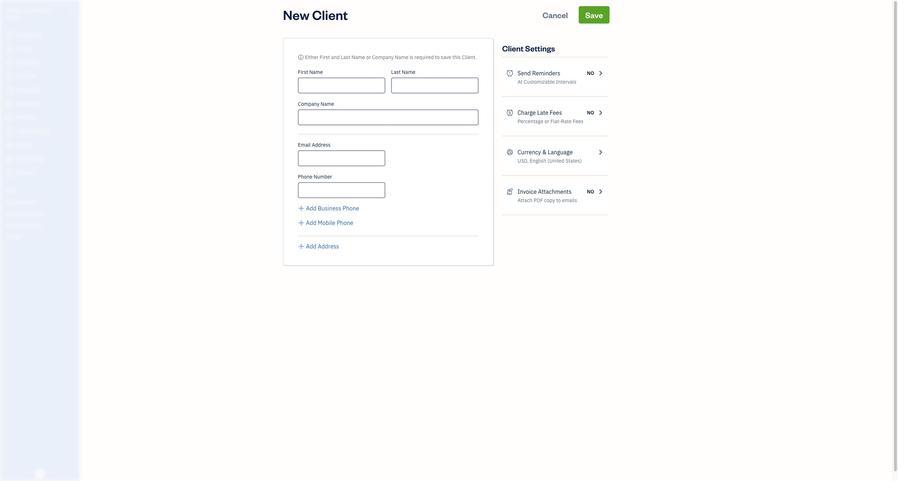Task type: describe. For each thing, give the bounding box(es) containing it.
items and services image
[[5, 211, 78, 217]]

1 vertical spatial or
[[545, 118, 549, 125]]

name left the is at the left of page
[[395, 54, 408, 61]]

0 vertical spatial phone
[[298, 174, 312, 180]]

attachments
[[538, 188, 572, 196]]

and
[[331, 54, 340, 61]]

1 horizontal spatial fees
[[573, 118, 584, 125]]

freshbooks image
[[34, 470, 46, 479]]

chevronright image for no
[[597, 69, 604, 78]]

email
[[298, 142, 311, 148]]

settings image
[[5, 234, 78, 240]]

0 vertical spatial fees
[[550, 109, 562, 116]]

invoice
[[518, 188, 537, 196]]

address for email address
[[312, 142, 331, 148]]

&
[[542, 149, 546, 156]]

save
[[441, 54, 451, 61]]

usd, english (united states)
[[518, 158, 582, 164]]

attach
[[518, 197, 533, 204]]

cancel
[[543, 10, 568, 20]]

plus image for add business phone
[[298, 204, 305, 213]]

name for company name
[[321, 101, 334, 107]]

language
[[548, 149, 573, 156]]

1 vertical spatial last
[[391, 69, 401, 75]]

name right and
[[352, 54, 365, 61]]

add for add mobile phone
[[306, 220, 316, 227]]

First Name text field
[[298, 78, 385, 94]]

0 horizontal spatial first
[[298, 69, 308, 75]]

maria's company owner
[[6, 7, 51, 20]]

add address
[[306, 243, 339, 250]]

pdf
[[534, 197, 543, 204]]

send
[[518, 70, 531, 77]]

send reminders
[[518, 70, 560, 77]]

no for invoice attachments
[[587, 189, 594, 195]]

intervals
[[556, 79, 576, 85]]

0 horizontal spatial to
[[435, 54, 440, 61]]

currency
[[518, 149, 541, 156]]

usd,
[[518, 158, 529, 164]]

no for send reminders
[[587, 70, 594, 77]]

invoice attachments
[[518, 188, 572, 196]]

states)
[[566, 158, 582, 164]]

Email Address text field
[[298, 151, 385, 167]]

dashboard image
[[5, 32, 13, 39]]

phone number
[[298, 174, 332, 180]]

business
[[318, 205, 341, 212]]

required
[[415, 54, 434, 61]]

plus image for add mobile phone
[[298, 219, 305, 228]]

percentage
[[518, 118, 543, 125]]

bank connections image
[[5, 223, 78, 229]]

number
[[314, 174, 332, 180]]

client settings
[[502, 43, 555, 53]]

attach pdf copy to emails
[[518, 197, 577, 204]]

chevronright image for invoice attachments
[[597, 188, 604, 196]]

late
[[537, 109, 548, 116]]

Company Name text field
[[298, 110, 479, 126]]

payment image
[[5, 87, 13, 94]]

(united
[[548, 158, 564, 164]]

1 horizontal spatial company
[[298, 101, 319, 107]]

is
[[410, 54, 413, 61]]

latereminders image
[[507, 69, 513, 78]]

phone for add business phone
[[343, 205, 359, 212]]

chart image
[[5, 156, 13, 163]]

Phone Number text field
[[298, 183, 385, 199]]

maria's
[[6, 7, 25, 14]]



Task type: vqa. For each thing, say whether or not it's contained in the screenshot.
Address related to Add Address
yes



Task type: locate. For each thing, give the bounding box(es) containing it.
flat-
[[550, 118, 561, 125]]

0 horizontal spatial fees
[[550, 109, 562, 116]]

client image
[[5, 45, 13, 53]]

1 vertical spatial phone
[[343, 205, 359, 212]]

to
[[435, 54, 440, 61], [556, 197, 561, 204]]

1 vertical spatial no
[[587, 110, 594, 116]]

chevronright image
[[597, 69, 604, 78], [597, 148, 604, 157]]

invoices image
[[507, 188, 513, 196]]

save button
[[579, 6, 610, 24]]

no
[[587, 70, 594, 77], [587, 110, 594, 116], [587, 189, 594, 195]]

currencyandlanguage image
[[507, 148, 513, 157]]

0 horizontal spatial last
[[341, 54, 350, 61]]

first down 'primary' icon
[[298, 69, 308, 75]]

phone left number
[[298, 174, 312, 180]]

1 vertical spatial add
[[306, 220, 316, 227]]

charge
[[518, 109, 536, 116]]

2 vertical spatial phone
[[337, 220, 353, 227]]

owner
[[6, 15, 19, 20]]

last
[[341, 54, 350, 61], [391, 69, 401, 75]]

cancel button
[[536, 6, 575, 24]]

email address
[[298, 142, 331, 148]]

to left save
[[435, 54, 440, 61]]

Last Name text field
[[391, 78, 479, 94]]

add for add address
[[306, 243, 316, 250]]

1 vertical spatial chevronright image
[[597, 188, 604, 196]]

at customizable intervals
[[518, 79, 576, 85]]

add left business
[[306, 205, 316, 212]]

rate
[[561, 118, 572, 125]]

invoice image
[[5, 73, 13, 80]]

company
[[26, 7, 51, 14], [372, 54, 394, 61], [298, 101, 319, 107]]

new client
[[283, 6, 348, 23]]

2 vertical spatial add
[[306, 243, 316, 250]]

1 plus image from the top
[[298, 204, 305, 213]]

estimate image
[[5, 59, 13, 66]]

money image
[[5, 142, 13, 149]]

0 vertical spatial chevronright image
[[597, 69, 604, 78]]

add for add business phone
[[306, 205, 316, 212]]

add left mobile on the top of the page
[[306, 220, 316, 227]]

company name
[[298, 101, 334, 107]]

add address button
[[298, 242, 339, 251]]

2 no from the top
[[587, 110, 594, 116]]

to right copy
[[556, 197, 561, 204]]

copy
[[544, 197, 555, 204]]

main element
[[0, 0, 98, 482]]

reminders
[[532, 70, 560, 77]]

1 vertical spatial fees
[[573, 118, 584, 125]]

2 horizontal spatial company
[[372, 54, 394, 61]]

new
[[283, 6, 310, 23]]

0 vertical spatial chevronright image
[[597, 109, 604, 117]]

2 chevronright image from the top
[[597, 188, 604, 196]]

1 no from the top
[[587, 70, 594, 77]]

or left flat-
[[545, 118, 549, 125]]

2 add from the top
[[306, 220, 316, 227]]

0 vertical spatial or
[[366, 54, 371, 61]]

name down the is at the left of page
[[402, 69, 415, 75]]

emails
[[562, 197, 577, 204]]

latefees image
[[507, 109, 513, 117]]

1 vertical spatial plus image
[[298, 219, 305, 228]]

name for last name
[[402, 69, 415, 75]]

0 vertical spatial client
[[312, 6, 348, 23]]

client right new
[[312, 6, 348, 23]]

1 vertical spatial client
[[502, 43, 524, 53]]

name for first name
[[309, 69, 323, 75]]

chevronright image for currency & language
[[597, 148, 604, 157]]

0 vertical spatial company
[[26, 7, 51, 14]]

report image
[[5, 169, 13, 177]]

1 horizontal spatial to
[[556, 197, 561, 204]]

add business phone
[[306, 205, 359, 212]]

name
[[352, 54, 365, 61], [395, 54, 408, 61], [309, 69, 323, 75], [402, 69, 415, 75], [321, 101, 334, 107]]

address down the add mobile phone
[[318, 243, 339, 250]]

0 vertical spatial add
[[306, 205, 316, 212]]

or right and
[[366, 54, 371, 61]]

add business phone button
[[298, 204, 359, 213]]

save
[[585, 10, 603, 20]]

company right maria's
[[26, 7, 51, 14]]

address inside 'add address' 'button'
[[318, 243, 339, 250]]

either
[[305, 54, 319, 61]]

phone down phone number 'text box'
[[343, 205, 359, 212]]

first name
[[298, 69, 323, 75]]

either first and last name or company name is required to save this client.
[[305, 54, 477, 61]]

at
[[518, 79, 523, 85]]

plus image
[[298, 242, 305, 251]]

1 horizontal spatial first
[[320, 54, 330, 61]]

2 chevronright image from the top
[[597, 148, 604, 157]]

name down either
[[309, 69, 323, 75]]

client up the latereminders image
[[502, 43, 524, 53]]

mobile
[[318, 220, 335, 227]]

1 vertical spatial chevronright image
[[597, 148, 604, 157]]

address for add address
[[318, 243, 339, 250]]

percentage or flat-rate fees
[[518, 118, 584, 125]]

2 plus image from the top
[[298, 219, 305, 228]]

1 horizontal spatial or
[[545, 118, 549, 125]]

add right plus icon
[[306, 243, 316, 250]]

1 horizontal spatial last
[[391, 69, 401, 75]]

2 vertical spatial no
[[587, 189, 594, 195]]

1 vertical spatial first
[[298, 69, 308, 75]]

plus image
[[298, 204, 305, 213], [298, 219, 305, 228]]

first
[[320, 54, 330, 61], [298, 69, 308, 75]]

team members image
[[5, 200, 78, 205]]

first left and
[[320, 54, 330, 61]]

or
[[366, 54, 371, 61], [545, 118, 549, 125]]

primary image
[[298, 54, 304, 61]]

timer image
[[5, 128, 13, 135]]

customizable
[[524, 79, 555, 85]]

fees
[[550, 109, 562, 116], [573, 118, 584, 125]]

0 horizontal spatial or
[[366, 54, 371, 61]]

fees up flat-
[[550, 109, 562, 116]]

0 horizontal spatial client
[[312, 6, 348, 23]]

this
[[452, 54, 461, 61]]

0 horizontal spatial company
[[26, 7, 51, 14]]

add mobile phone button
[[298, 219, 353, 228]]

address right email
[[312, 142, 331, 148]]

phone right mobile on the top of the page
[[337, 220, 353, 227]]

add
[[306, 205, 316, 212], [306, 220, 316, 227], [306, 243, 316, 250]]

expense image
[[5, 101, 13, 108]]

1 horizontal spatial client
[[502, 43, 524, 53]]

chevronright image
[[597, 109, 604, 117], [597, 188, 604, 196]]

last down either first and last name or company name is required to save this client.
[[391, 69, 401, 75]]

0 vertical spatial to
[[435, 54, 440, 61]]

last name
[[391, 69, 415, 75]]

1 vertical spatial company
[[372, 54, 394, 61]]

0 vertical spatial no
[[587, 70, 594, 77]]

1 vertical spatial to
[[556, 197, 561, 204]]

0 vertical spatial first
[[320, 54, 330, 61]]

last right and
[[341, 54, 350, 61]]

company up last name at the left of page
[[372, 54, 394, 61]]

client.
[[462, 54, 477, 61]]

1 chevronright image from the top
[[597, 109, 604, 117]]

add mobile phone
[[306, 220, 353, 227]]

1 add from the top
[[306, 205, 316, 212]]

currency & language
[[518, 149, 573, 156]]

company down first name on the top left of the page
[[298, 101, 319, 107]]

plus image left business
[[298, 204, 305, 213]]

phone for add mobile phone
[[337, 220, 353, 227]]

client
[[312, 6, 348, 23], [502, 43, 524, 53]]

3 add from the top
[[306, 243, 316, 250]]

add inside 'button'
[[306, 243, 316, 250]]

no for charge late fees
[[587, 110, 594, 116]]

name down the first name text field
[[321, 101, 334, 107]]

phone
[[298, 174, 312, 180], [343, 205, 359, 212], [337, 220, 353, 227]]

apps image
[[5, 188, 78, 194]]

chevronright image for charge late fees
[[597, 109, 604, 117]]

1 vertical spatial address
[[318, 243, 339, 250]]

charge late fees
[[518, 109, 562, 116]]

3 no from the top
[[587, 189, 594, 195]]

project image
[[5, 114, 13, 122]]

0 vertical spatial plus image
[[298, 204, 305, 213]]

0 vertical spatial last
[[341, 54, 350, 61]]

2 vertical spatial company
[[298, 101, 319, 107]]

fees right the rate
[[573, 118, 584, 125]]

plus image up plus icon
[[298, 219, 305, 228]]

1 chevronright image from the top
[[597, 69, 604, 78]]

company inside maria's company owner
[[26, 7, 51, 14]]

settings
[[525, 43, 555, 53]]

address
[[312, 142, 331, 148], [318, 243, 339, 250]]

0 vertical spatial address
[[312, 142, 331, 148]]

english
[[530, 158, 546, 164]]



